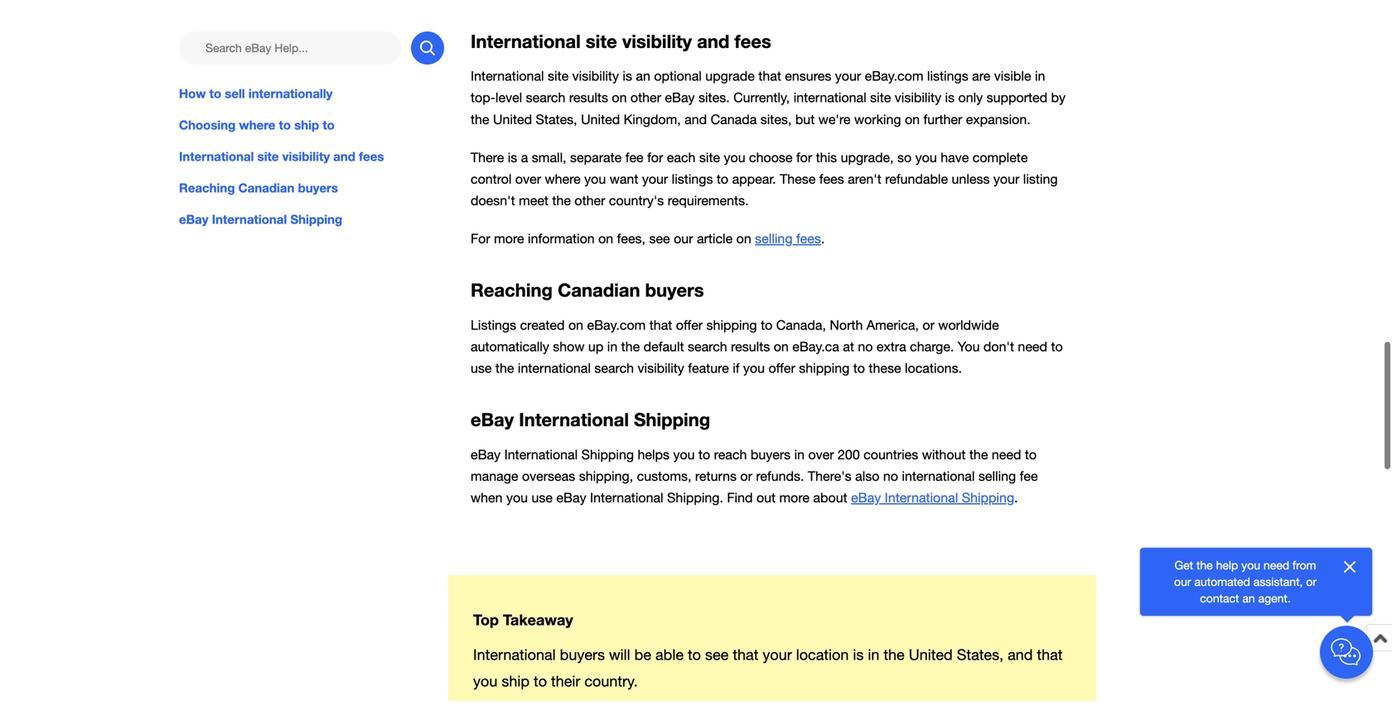 Task type: describe. For each thing, give the bounding box(es) containing it.
when
[[471, 491, 503, 506]]

from
[[1293, 559, 1316, 573]]

reach
[[714, 447, 747, 463]]

by
[[1051, 90, 1066, 105]]

customs,
[[637, 469, 691, 484]]

1 horizontal spatial international site visibility and fees
[[471, 30, 771, 52]]

ebay.com inside listings created on ebay.com that offer shipping to canada, north america, or worldwide automatically show up in the default search results on ebay.ca at no extra charge. you don't need to use the international search visibility feature if you offer shipping to these locations.
[[587, 318, 646, 333]]

also
[[855, 469, 880, 484]]

you right when
[[506, 491, 528, 506]]

currently,
[[733, 90, 790, 105]]

you
[[958, 339, 980, 355]]

1 horizontal spatial united
[[581, 112, 620, 127]]

america,
[[867, 318, 919, 333]]

will
[[609, 647, 630, 664]]

the down automatically
[[495, 361, 514, 376]]

meet
[[519, 193, 549, 208]]

international site visibility and fees link
[[179, 148, 444, 166]]

agent.
[[1258, 592, 1291, 606]]

in inside the international buyers will be able to see that your location is in the united states, and that you ship to their country.
[[868, 647, 879, 664]]

1 horizontal spatial .
[[1014, 491, 1018, 506]]

0 horizontal spatial ebay international shipping
[[179, 212, 342, 227]]

Search eBay Help... text field
[[179, 31, 401, 65]]

no inside ebay international shipping helps you to reach buyers in over 200 countries without the need to manage overseas shipping, customs, returns or refunds. there's also no international selling fee when you use ebay international shipping. find out more about
[[883, 469, 898, 484]]

refundable
[[885, 171, 948, 187]]

you down separate fee
[[584, 171, 606, 187]]

0 vertical spatial ebay international shipping link
[[179, 211, 444, 229]]

on up kingdom,
[[612, 90, 627, 105]]

use for ebay
[[532, 491, 553, 506]]

sell
[[225, 86, 245, 101]]

supported
[[987, 90, 1047, 105]]

1 vertical spatial reaching canadian buyers
[[471, 279, 704, 301]]

you inside get the help you need from our automated assistant, or contact an agent.
[[1241, 559, 1260, 573]]

to up the fee
[[1025, 447, 1037, 463]]

ebay inside international site visibility is an optional upgrade that ensures your ebay.com listings are visible in top-level search results on other ebay sites. currently, international site visibility is only supported by the united states, united kingdom, and canada sites, but we're working on further expansion.
[[665, 90, 695, 105]]

need inside listings created on ebay.com that offer shipping to canada, north america, or worldwide automatically show up in the default search results on ebay.ca at no extra charge. you don't need to use the international search visibility feature if you offer shipping to these locations.
[[1018, 339, 1047, 355]]

the inside the international buyers will be able to see that your location is in the united states, and that you ship to their country.
[[884, 647, 905, 664]]

charge.
[[910, 339, 954, 355]]

in inside international site visibility is an optional upgrade that ensures your ebay.com listings are visible in top-level search results on other ebay sites. currently, international site visibility is only supported by the united states, united kingdom, and canada sites, but we're working on further expansion.
[[1035, 68, 1045, 84]]

your inside international site visibility is an optional upgrade that ensures your ebay.com listings are visible in top-level search results on other ebay sites. currently, international site visibility is only supported by the united states, united kingdom, and canada sites, but we're working on further expansion.
[[835, 68, 861, 84]]

our for automated
[[1174, 575, 1191, 589]]

fees up upgrade
[[734, 30, 771, 52]]

you inside listings created on ebay.com that offer shipping to canada, north america, or worldwide automatically show up in the default search results on ebay.ca at no extra charge. you don't need to use the international search visibility feature if you offer shipping to these locations.
[[743, 361, 765, 376]]

country.
[[584, 673, 638, 691]]

if
[[733, 361, 740, 376]]

search inside international site visibility is an optional upgrade that ensures your ebay.com listings are visible in top-level search results on other ebay sites. currently, international site visibility is only supported by the united states, united kingdom, and canada sites, but we're working on further expansion.
[[526, 90, 565, 105]]

separate fee
[[570, 150, 644, 165]]

on down 'canada,'
[[774, 339, 789, 355]]

to left ship
[[279, 118, 291, 133]]

article
[[697, 231, 733, 247]]

requirements.
[[668, 193, 749, 208]]

each
[[667, 150, 696, 165]]

1 horizontal spatial ebay international shipping link
[[851, 491, 1014, 506]]

your up country's
[[642, 171, 668, 187]]

international inside the international buyers will be able to see that your location is in the united states, and that you ship to their country.
[[473, 647, 556, 664]]

your inside the international buyers will be able to see that your location is in the united states, and that you ship to their country.
[[763, 647, 792, 664]]

reaching canadian buyers link
[[179, 179, 444, 197]]

ebay international shipping .
[[851, 491, 1018, 506]]

how to sell internationally link
[[179, 85, 444, 103]]

unless
[[952, 171, 990, 187]]

international inside listings created on ebay.com that offer shipping to canada, north america, or worldwide automatically show up in the default search results on ebay.ca at no extra charge. you don't need to use the international search visibility feature if you offer shipping to these locations.
[[518, 361, 591, 376]]

selling inside ebay international shipping helps you to reach buyers in over 200 countries without the need to manage overseas shipping, customs, returns or refunds. there's also no international selling fee when you use ebay international shipping. find out more about
[[978, 469, 1016, 484]]

buyers up default
[[645, 279, 704, 301]]

choosing where to ship to
[[179, 118, 335, 133]]

default
[[644, 339, 684, 355]]

0 horizontal spatial united
[[493, 112, 532, 127]]

we're
[[818, 112, 851, 127]]

a
[[521, 150, 528, 165]]

to left sell
[[209, 86, 221, 101]]

canada
[[711, 112, 757, 127]]

0 horizontal spatial offer
[[676, 318, 703, 333]]

0 vertical spatial canadian
[[238, 181, 295, 196]]

how to sell internationally
[[179, 86, 333, 101]]

their
[[551, 673, 580, 691]]

on left fees,
[[598, 231, 613, 247]]

where inside there is a small, separate fee for each site you choose for this upgrade, so you have complete control over where you want your listings to appear. these fees aren't refundable unless your listing doesn't meet the other country's requirements.
[[545, 171, 581, 187]]

you right so on the right top of the page
[[915, 150, 937, 165]]

assistant,
[[1253, 575, 1303, 589]]

selling fees link
[[755, 231, 821, 247]]

optional
[[654, 68, 702, 84]]

automatically
[[471, 339, 549, 355]]

listings inside there is a small, separate fee for each site you choose for this upgrade, so you have complete control over where you want your listings to appear. these fees aren't refundable unless your listing doesn't meet the other country's requirements.
[[672, 171, 713, 187]]

international inside international site visibility is an optional upgrade that ensures your ebay.com listings are visible in top-level search results on other ebay sites. currently, international site visibility is only supported by the united states, united kingdom, and canada sites, but we're working on further expansion.
[[471, 68, 544, 84]]

up
[[588, 339, 603, 355]]

manage
[[471, 469, 518, 484]]

shipping inside ebay international shipping helps you to reach buyers in over 200 countries without the need to manage overseas shipping, customs, returns or refunds. there's also no international selling fee when you use ebay international shipping. find out more about
[[581, 447, 634, 463]]

states, inside the international buyers will be able to see that your location is in the united states, and that you ship to their country.
[[957, 647, 1004, 664]]

location
[[796, 647, 849, 664]]

is up kingdom,
[[623, 68, 632, 84]]

aren't
[[848, 171, 881, 187]]

upgrade,
[[841, 150, 894, 165]]

choosing where to ship to link
[[179, 116, 444, 134]]

0 horizontal spatial international site visibility and fees
[[179, 149, 384, 164]]

the inside get the help you need from our automated assistant, or contact an agent.
[[1196, 559, 1213, 573]]

internationally
[[248, 86, 333, 101]]

international inside international site visibility is an optional upgrade that ensures your ebay.com listings are visible in top-level search results on other ebay sites. currently, international site visibility is only supported by the united states, united kingdom, and canada sites, but we're working on further expansion.
[[794, 90, 866, 105]]

on up the show
[[568, 318, 583, 333]]

further
[[923, 112, 962, 127]]

countries
[[864, 447, 918, 463]]

to up returns
[[699, 447, 710, 463]]

takeaway
[[503, 611, 573, 629]]

over inside ebay international shipping helps you to reach buyers in over 200 countries without the need to manage overseas shipping, customs, returns or refunds. there's also no international selling fee when you use ebay international shipping. find out more about
[[808, 447, 834, 463]]

ebay.ca
[[792, 339, 839, 355]]

results inside listings created on ebay.com that offer shipping to canada, north america, or worldwide automatically show up in the default search results on ebay.ca at no extra charge. you don't need to use the international search visibility feature if you offer shipping to these locations.
[[731, 339, 770, 355]]

expansion.
[[966, 112, 1031, 127]]

canada,
[[776, 318, 826, 333]]

more inside ebay international shipping helps you to reach buyers in over 200 countries without the need to manage overseas shipping, customs, returns or refunds. there's also no international selling fee when you use ebay international shipping. find out more about
[[779, 491, 810, 506]]

out
[[756, 491, 776, 506]]

in inside listings created on ebay.com that offer shipping to canada, north america, or worldwide automatically show up in the default search results on ebay.ca at no extra charge. you don't need to use the international search visibility feature if you offer shipping to these locations.
[[607, 339, 617, 355]]

fees,
[[617, 231, 645, 247]]

able
[[655, 647, 684, 664]]

you ship
[[473, 673, 529, 691]]

this
[[816, 150, 837, 165]]

shipping down without
[[962, 491, 1014, 506]]

ensures
[[785, 68, 831, 84]]

choosing
[[179, 118, 236, 133]]

so
[[897, 150, 912, 165]]

1 vertical spatial ebay international shipping
[[471, 409, 710, 431]]

listings created on ebay.com that offer shipping to canada, north america, or worldwide automatically show up in the default search results on ebay.ca at no extra charge. you don't need to use the international search visibility feature if you offer shipping to these locations.
[[471, 318, 1063, 376]]

to left 'canada,'
[[761, 318, 772, 333]]

buyers inside the international buyers will be able to see that your location is in the united states, and that you ship to their country.
[[560, 647, 605, 664]]

to left their
[[534, 673, 547, 691]]

locations.
[[905, 361, 962, 376]]

appear.
[[732, 171, 776, 187]]

listings
[[471, 318, 516, 333]]

0 horizontal spatial .
[[821, 231, 825, 247]]

top takeaway
[[473, 611, 573, 629]]

kingdom,
[[624, 112, 681, 127]]

1 vertical spatial search
[[688, 339, 727, 355]]

site inside there is a small, separate fee for each site you choose for this upgrade, so you have complete control over where you want your listings to appear. these fees aren't refundable unless your listing doesn't meet the other country's requirements.
[[699, 150, 720, 165]]

doesn't
[[471, 193, 515, 208]]

visibility up separate fee
[[572, 68, 619, 84]]

without
[[922, 447, 966, 463]]

control
[[471, 171, 512, 187]]

use for the
[[471, 361, 492, 376]]

these
[[780, 171, 816, 187]]

0 vertical spatial reaching canadian buyers
[[179, 181, 338, 196]]

0 horizontal spatial selling
[[755, 231, 793, 247]]

an inside international site visibility is an optional upgrade that ensures your ebay.com listings are visible in top-level search results on other ebay sites. currently, international site visibility is only supported by the united states, united kingdom, and canada sites, but we're working on further expansion.
[[636, 68, 650, 84]]

to right ship
[[323, 118, 335, 133]]

small,
[[532, 150, 566, 165]]

about
[[813, 491, 847, 506]]

but
[[795, 112, 815, 127]]

to down at
[[853, 361, 865, 376]]

the inside ebay international shipping helps you to reach buyers in over 200 countries without the need to manage overseas shipping, customs, returns or refunds. there's also no international selling fee when you use ebay international shipping. find out more about
[[969, 447, 988, 463]]

fees inside there is a small, separate fee for each site you choose for this upgrade, so you have complete control over where you want your listings to appear. these fees aren't refundable unless your listing doesn't meet the other country's requirements.
[[819, 171, 844, 187]]



Task type: locate. For each thing, give the bounding box(es) containing it.
0 horizontal spatial or
[[740, 469, 752, 484]]

show
[[553, 339, 585, 355]]

international
[[794, 90, 866, 105], [518, 361, 591, 376], [902, 469, 975, 484]]

the
[[471, 112, 489, 127], [552, 193, 571, 208], [621, 339, 640, 355], [495, 361, 514, 376], [969, 447, 988, 463], [1196, 559, 1213, 573], [884, 647, 905, 664]]

the right the location
[[884, 647, 905, 664]]

see inside the international buyers will be able to see that your location is in the united states, and that you ship to their country.
[[705, 647, 729, 664]]

1 horizontal spatial reaching
[[471, 279, 553, 301]]

0 vertical spatial more
[[494, 231, 524, 247]]

other down separate fee
[[575, 193, 605, 208]]

international up we're
[[794, 90, 866, 105]]

0 horizontal spatial see
[[649, 231, 670, 247]]

0 horizontal spatial where
[[239, 118, 275, 133]]

1 horizontal spatial over
[[808, 447, 834, 463]]

search down the up
[[594, 361, 634, 376]]

top
[[473, 611, 499, 629]]

you up appear.
[[724, 150, 745, 165]]

and inside international site visibility and fees link
[[333, 149, 355, 164]]

1 vertical spatial more
[[779, 491, 810, 506]]

1 horizontal spatial where
[[545, 171, 581, 187]]

0 horizontal spatial states,
[[536, 112, 577, 127]]

1 vertical spatial an
[[1242, 592, 1255, 606]]

and inside the international buyers will be able to see that your location is in the united states, and that you ship to their country.
[[1008, 647, 1033, 664]]

for left each
[[647, 150, 663, 165]]

ebay.com inside international site visibility is an optional upgrade that ensures your ebay.com listings are visible in top-level search results on other ebay sites. currently, international site visibility is only supported by the united states, united kingdom, and canada sites, but we're working on further expansion.
[[865, 68, 923, 84]]

over inside there is a small, separate fee for each site you choose for this upgrade, so you have complete control over where you want your listings to appear. these fees aren't refundable unless your listing doesn't meet the other country's requirements.
[[515, 171, 541, 187]]

for
[[647, 150, 663, 165], [796, 150, 812, 165]]

don't
[[983, 339, 1014, 355]]

the down top-
[[471, 112, 489, 127]]

1 horizontal spatial for
[[796, 150, 812, 165]]

1 vertical spatial reaching
[[471, 279, 553, 301]]

in up refunds.
[[794, 447, 805, 463]]

automated
[[1194, 575, 1250, 589]]

extra
[[877, 339, 906, 355]]

reaching up the listings
[[471, 279, 553, 301]]

sites.
[[699, 90, 730, 105]]

need right don't
[[1018, 339, 1047, 355]]

1 vertical spatial over
[[808, 447, 834, 463]]

offer down ebay.ca
[[768, 361, 795, 376]]

0 horizontal spatial an
[[636, 68, 650, 84]]

2 for from the left
[[796, 150, 812, 165]]

the inside there is a small, separate fee for each site you choose for this upgrade, so you have complete control over where you want your listings to appear. these fees aren't refundable unless your listing doesn't meet the other country's requirements.
[[552, 193, 571, 208]]

shipping
[[290, 212, 342, 227], [634, 409, 710, 431], [581, 447, 634, 463], [962, 491, 1014, 506]]

1 horizontal spatial more
[[779, 491, 810, 506]]

0 horizontal spatial shipping
[[706, 318, 757, 333]]

is left the only
[[945, 90, 955, 105]]

states, inside international site visibility is an optional upgrade that ensures your ebay.com listings are visible in top-level search results on other ebay sites. currently, international site visibility is only supported by the united states, united kingdom, and canada sites, but we're working on further expansion.
[[536, 112, 577, 127]]

fees down this
[[819, 171, 844, 187]]

to right don't
[[1051, 339, 1063, 355]]

over up there's
[[808, 447, 834, 463]]

sites,
[[760, 112, 792, 127]]

fees
[[734, 30, 771, 52], [359, 149, 384, 164], [819, 171, 844, 187], [796, 231, 821, 247]]

ebay international shipping down reaching canadian buyers link
[[179, 212, 342, 227]]

complete
[[973, 150, 1028, 165]]

in right the up
[[607, 339, 617, 355]]

no inside listings created on ebay.com that offer shipping to canada, north america, or worldwide automatically show up in the default search results on ebay.ca at no extra charge. you don't need to use the international search visibility feature if you offer shipping to these locations.
[[858, 339, 873, 355]]

contact
[[1200, 592, 1239, 606]]

1 vertical spatial listings
[[672, 171, 713, 187]]

buyers inside ebay international shipping helps you to reach buyers in over 200 countries without the need to manage overseas shipping, customs, returns or refunds. there's also no international selling fee when you use ebay international shipping. find out more about
[[751, 447, 791, 463]]

see right fees,
[[649, 231, 670, 247]]

or inside ebay international shipping helps you to reach buyers in over 200 countries without the need to manage overseas shipping, customs, returns or refunds. there's also no international selling fee when you use ebay international shipping. find out more about
[[740, 469, 752, 484]]

0 horizontal spatial ebay.com
[[587, 318, 646, 333]]

listings up the only
[[927, 68, 968, 84]]

2 horizontal spatial international
[[902, 469, 975, 484]]

0 horizontal spatial reaching canadian buyers
[[179, 181, 338, 196]]

selling right article
[[755, 231, 793, 247]]

0 vertical spatial .
[[821, 231, 825, 247]]

shipping down reaching canadian buyers link
[[290, 212, 342, 227]]

1 horizontal spatial ebay.com
[[865, 68, 923, 84]]

the inside international site visibility is an optional upgrade that ensures your ebay.com listings are visible in top-level search results on other ebay sites. currently, international site visibility is only supported by the united states, united kingdom, and canada sites, but we're working on further expansion.
[[471, 112, 489, 127]]

0 vertical spatial over
[[515, 171, 541, 187]]

get the help you need from our automated assistant, or contact an agent.
[[1174, 559, 1317, 606]]

our left article
[[674, 231, 693, 247]]

or inside listings created on ebay.com that offer shipping to canada, north america, or worldwide automatically show up in the default search results on ebay.ca at no extra charge. you don't need to use the international search visibility feature if you offer shipping to these locations.
[[923, 318, 935, 333]]

visibility up further
[[895, 90, 941, 105]]

find
[[727, 491, 753, 506]]

visibility down ship
[[282, 149, 330, 164]]

ebay.com up the up
[[587, 318, 646, 333]]

get
[[1175, 559, 1193, 573]]

that inside listings created on ebay.com that offer shipping to canada, north america, or worldwide automatically show up in the default search results on ebay.ca at no extra charge. you don't need to use the international search visibility feature if you offer shipping to these locations.
[[649, 318, 672, 333]]

results up separate fee
[[569, 90, 608, 105]]

visible
[[994, 68, 1031, 84]]

0 horizontal spatial ebay international shipping link
[[179, 211, 444, 229]]

country's
[[609, 193, 664, 208]]

0 vertical spatial search
[[526, 90, 565, 105]]

an inside get the help you need from our automated assistant, or contact an agent.
[[1242, 592, 1255, 606]]

1 horizontal spatial no
[[883, 469, 898, 484]]

1 horizontal spatial selling
[[978, 469, 1016, 484]]

1 horizontal spatial an
[[1242, 592, 1255, 606]]

1 vertical spatial ebay international shipping link
[[851, 491, 1014, 506]]

results inside international site visibility is an optional upgrade that ensures your ebay.com listings are visible in top-level search results on other ebay sites. currently, international site visibility is only supported by the united states, united kingdom, and canada sites, but we're working on further expansion.
[[569, 90, 608, 105]]

2 vertical spatial need
[[1264, 559, 1289, 573]]

your right ensures
[[835, 68, 861, 84]]

2 horizontal spatial search
[[688, 339, 727, 355]]

0 vertical spatial ebay.com
[[865, 68, 923, 84]]

visibility inside listings created on ebay.com that offer shipping to canada, north america, or worldwide automatically show up in the default search results on ebay.ca at no extra charge. you don't need to use the international search visibility feature if you offer shipping to these locations.
[[638, 361, 684, 376]]

be
[[634, 647, 651, 664]]

an left optional
[[636, 68, 650, 84]]

0 vertical spatial selling
[[755, 231, 793, 247]]

or up find
[[740, 469, 752, 484]]

0 horizontal spatial results
[[569, 90, 608, 105]]

use inside ebay international shipping helps you to reach buyers in over 200 countries without the need to manage overseas shipping, customs, returns or refunds. there's also no international selling fee when you use ebay international shipping. find out more about
[[532, 491, 553, 506]]

an left agent.
[[1242, 592, 1255, 606]]

upgrade
[[705, 68, 755, 84]]

1 vertical spatial international site visibility and fees
[[179, 149, 384, 164]]

1 vertical spatial need
[[992, 447, 1021, 463]]

get the help you need from our automated assistant, or contact an agent. tooltip
[[1167, 558, 1324, 607]]

fees down choosing where to ship to 'link'
[[359, 149, 384, 164]]

1 vertical spatial shipping
[[799, 361, 850, 376]]

1 vertical spatial other
[[575, 193, 605, 208]]

2 vertical spatial or
[[1306, 575, 1317, 589]]

use down automatically
[[471, 361, 492, 376]]

in inside ebay international shipping helps you to reach buyers in over 200 countries without the need to manage overseas shipping, customs, returns or refunds. there's also no international selling fee when you use ebay international shipping. find out more about
[[794, 447, 805, 463]]

our for article
[[674, 231, 693, 247]]

is inside there is a small, separate fee for each site you choose for this upgrade, so you have complete control over where you want your listings to appear. these fees aren't refundable unless your listing doesn't meet the other country's requirements.
[[508, 150, 517, 165]]

or
[[923, 318, 935, 333], [740, 469, 752, 484], [1306, 575, 1317, 589]]

200
[[838, 447, 860, 463]]

1 vertical spatial see
[[705, 647, 729, 664]]

the right get
[[1196, 559, 1213, 573]]

1 vertical spatial no
[[883, 469, 898, 484]]

0 vertical spatial our
[[674, 231, 693, 247]]

no
[[858, 339, 873, 355], [883, 469, 898, 484]]

1 vertical spatial offer
[[768, 361, 795, 376]]

help
[[1216, 559, 1238, 573]]

visibility
[[622, 30, 692, 52], [572, 68, 619, 84], [895, 90, 941, 105], [282, 149, 330, 164], [638, 361, 684, 376]]

you right help
[[1241, 559, 1260, 573]]

1 horizontal spatial states,
[[957, 647, 1004, 664]]

1 horizontal spatial or
[[923, 318, 935, 333]]

visibility up optional
[[622, 30, 692, 52]]

reaching canadian buyers down international site visibility and fees link
[[179, 181, 338, 196]]

refunds.
[[756, 469, 804, 484]]

listings inside international site visibility is an optional upgrade that ensures your ebay.com listings are visible in top-level search results on other ebay sites. currently, international site visibility is only supported by the united states, united kingdom, and canada sites, but we're working on further expansion.
[[927, 68, 968, 84]]

1 horizontal spatial see
[[705, 647, 729, 664]]

1 vertical spatial results
[[731, 339, 770, 355]]

other inside there is a small, separate fee for each site you choose for this upgrade, so you have complete control over where you want your listings to appear. these fees aren't refundable unless your listing doesn't meet the other country's requirements.
[[575, 193, 605, 208]]

only
[[958, 90, 983, 105]]

listings down each
[[672, 171, 713, 187]]

0 horizontal spatial canadian
[[238, 181, 295, 196]]

canadian up the up
[[558, 279, 640, 301]]

buyers up their
[[560, 647, 605, 664]]

1 vertical spatial international
[[518, 361, 591, 376]]

shipping up 'if'
[[706, 318, 757, 333]]

have
[[941, 150, 969, 165]]

selling
[[755, 231, 793, 247], [978, 469, 1016, 484]]

search up feature
[[688, 339, 727, 355]]

at
[[843, 339, 854, 355]]

an
[[636, 68, 650, 84], [1242, 592, 1255, 606]]

0 vertical spatial listings
[[927, 68, 968, 84]]

on left further
[[905, 112, 920, 127]]

international site visibility is an optional upgrade that ensures your ebay.com listings are visible in top-level search results on other ebay sites. currently, international site visibility is only supported by the united states, united kingdom, and canada sites, but we're working on further expansion.
[[471, 68, 1066, 127]]

0 vertical spatial states,
[[536, 112, 577, 127]]

0 vertical spatial offer
[[676, 318, 703, 333]]

over
[[515, 171, 541, 187], [808, 447, 834, 463]]

listing
[[1023, 171, 1058, 187]]

need inside get the help you need from our automated assistant, or contact an agent.
[[1264, 559, 1289, 573]]

international buyers will be able to see that your location is in the united states, and that you ship to their country.
[[473, 647, 1063, 691]]

search right level
[[526, 90, 565, 105]]

1 vertical spatial canadian
[[558, 279, 640, 301]]

international site visibility and fees up optional
[[471, 30, 771, 52]]

0 horizontal spatial for
[[647, 150, 663, 165]]

shipping down ebay.ca
[[799, 361, 850, 376]]

in right the location
[[868, 647, 879, 664]]

international down the show
[[518, 361, 591, 376]]

to up requirements.
[[717, 171, 728, 187]]

1 horizontal spatial results
[[731, 339, 770, 355]]

or inside get the help you need from our automated assistant, or contact an agent.
[[1306, 575, 1317, 589]]

0 vertical spatial other
[[630, 90, 661, 105]]

there's
[[808, 469, 852, 484]]

0 horizontal spatial no
[[858, 339, 873, 355]]

need inside ebay international shipping helps you to reach buyers in over 200 countries without the need to manage overseas shipping, customs, returns or refunds. there's also no international selling fee when you use ebay international shipping. find out more about
[[992, 447, 1021, 463]]

0 vertical spatial international
[[794, 90, 866, 105]]

is left the a
[[508, 150, 517, 165]]

ebay.com up working
[[865, 68, 923, 84]]

our down get
[[1174, 575, 1191, 589]]

where inside 'link'
[[239, 118, 275, 133]]

1 horizontal spatial listings
[[927, 68, 968, 84]]

worldwide
[[938, 318, 999, 333]]

use down overseas
[[532, 491, 553, 506]]

1 horizontal spatial other
[[630, 90, 661, 105]]

1 vertical spatial ebay.com
[[587, 318, 646, 333]]

1 vertical spatial use
[[532, 491, 553, 506]]

ebay international shipping link
[[179, 211, 444, 229], [851, 491, 1014, 506]]

fees down 'these'
[[796, 231, 821, 247]]

that
[[758, 68, 781, 84], [649, 318, 672, 333], [733, 647, 758, 664], [1037, 647, 1063, 664]]

the left default
[[621, 339, 640, 355]]

helps
[[638, 447, 670, 463]]

ebay
[[665, 90, 695, 105], [179, 212, 208, 227], [471, 409, 514, 431], [471, 447, 501, 463], [556, 491, 586, 506], [851, 491, 881, 506]]

fee
[[1020, 469, 1038, 484]]

to right the able
[[688, 647, 701, 664]]

on
[[612, 90, 627, 105], [905, 112, 920, 127], [598, 231, 613, 247], [736, 231, 751, 247], [568, 318, 583, 333], [774, 339, 789, 355]]

shipping.
[[667, 491, 723, 506]]

international up ebay international shipping .
[[902, 469, 975, 484]]

1 horizontal spatial canadian
[[558, 279, 640, 301]]

international inside ebay international shipping helps you to reach buyers in over 200 countries without the need to manage overseas shipping, customs, returns or refunds. there's also no international selling fee when you use ebay international shipping. find out more about
[[902, 469, 975, 484]]

0 vertical spatial use
[[471, 361, 492, 376]]

0 vertical spatial ebay international shipping
[[179, 212, 342, 227]]

0 vertical spatial international site visibility and fees
[[471, 30, 771, 52]]

ebay international shipping link down reaching canadian buyers link
[[179, 211, 444, 229]]

shipping
[[706, 318, 757, 333], [799, 361, 850, 376]]

there is a small, separate fee for each site you choose for this upgrade, so you have complete control over where you want your listings to appear. these fees aren't refundable unless your listing doesn't meet the other country's requirements.
[[471, 150, 1058, 208]]

1 vertical spatial .
[[1014, 491, 1018, 506]]

the right without
[[969, 447, 988, 463]]

2 horizontal spatial or
[[1306, 575, 1317, 589]]

offer
[[676, 318, 703, 333], [768, 361, 795, 376]]

1 vertical spatial where
[[545, 171, 581, 187]]

over down the a
[[515, 171, 541, 187]]

other inside international site visibility is an optional upgrade that ensures your ebay.com listings are visible in top-level search results on other ebay sites. currently, international site visibility is only supported by the united states, united kingdom, and canada sites, but we're working on further expansion.
[[630, 90, 661, 105]]

0 vertical spatial shipping
[[706, 318, 757, 333]]

and inside international site visibility is an optional upgrade that ensures your ebay.com listings are visible in top-level search results on other ebay sites. currently, international site visibility is only supported by the united states, united kingdom, and canada sites, but we're working on further expansion.
[[685, 112, 707, 127]]

you up customs,
[[673, 447, 695, 463]]

0 vertical spatial need
[[1018, 339, 1047, 355]]

are
[[972, 68, 990, 84]]

1 vertical spatial or
[[740, 469, 752, 484]]

0 vertical spatial results
[[569, 90, 608, 105]]

shipping up 'helps'
[[634, 409, 710, 431]]

selling left the fee
[[978, 469, 1016, 484]]

for left this
[[796, 150, 812, 165]]

north
[[830, 318, 863, 333]]

your down 'complete'
[[993, 171, 1019, 187]]

2 vertical spatial international
[[902, 469, 975, 484]]

1 vertical spatial our
[[1174, 575, 1191, 589]]

reaching down choosing
[[179, 181, 235, 196]]

and
[[697, 30, 729, 52], [685, 112, 707, 127], [333, 149, 355, 164], [1008, 647, 1033, 664]]

ebay international shipping
[[179, 212, 342, 227], [471, 409, 710, 431]]

see right the able
[[705, 647, 729, 664]]

or up charge.
[[923, 318, 935, 333]]

level
[[495, 90, 522, 105]]

.
[[821, 231, 825, 247], [1014, 491, 1018, 506]]

reaching canadian buyers
[[179, 181, 338, 196], [471, 279, 704, 301]]

you
[[724, 150, 745, 165], [915, 150, 937, 165], [584, 171, 606, 187], [743, 361, 765, 376], [673, 447, 695, 463], [506, 491, 528, 506], [1241, 559, 1260, 573]]

0 vertical spatial reaching
[[179, 181, 235, 196]]

0 horizontal spatial listings
[[672, 171, 713, 187]]

united inside the international buyers will be able to see that your location is in the united states, and that you ship to their country.
[[909, 647, 953, 664]]

is inside the international buyers will be able to see that your location is in the united states, and that you ship to their country.
[[853, 647, 864, 664]]

1 horizontal spatial ebay international shipping
[[471, 409, 710, 431]]

need
[[1018, 339, 1047, 355], [992, 447, 1021, 463], [1264, 559, 1289, 573]]

2 vertical spatial search
[[594, 361, 634, 376]]

offer up default
[[676, 318, 703, 333]]

in right visible
[[1035, 68, 1045, 84]]

other up kingdom,
[[630, 90, 661, 105]]

you right 'if'
[[743, 361, 765, 376]]

shipping up shipping,
[[581, 447, 634, 463]]

or down from
[[1306, 575, 1317, 589]]

1 horizontal spatial search
[[594, 361, 634, 376]]

that inside international site visibility is an optional upgrade that ensures your ebay.com listings are visible in top-level search results on other ebay sites. currently, international site visibility is only supported by the united states, united kingdom, and canada sites, but we're working on further expansion.
[[758, 68, 781, 84]]

information
[[528, 231, 595, 247]]

shipping,
[[579, 469, 633, 484]]

visibility down default
[[638, 361, 684, 376]]

for
[[471, 231, 490, 247]]

1 for from the left
[[647, 150, 663, 165]]

where
[[239, 118, 275, 133], [545, 171, 581, 187]]

0 vertical spatial no
[[858, 339, 873, 355]]

1 horizontal spatial reaching canadian buyers
[[471, 279, 704, 301]]

0 horizontal spatial reaching
[[179, 181, 235, 196]]

our inside get the help you need from our automated assistant, or contact an agent.
[[1174, 575, 1191, 589]]

on right article
[[736, 231, 751, 247]]

results up 'if'
[[731, 339, 770, 355]]

use inside listings created on ebay.com that offer shipping to canada, north america, or worldwide automatically show up in the default search results on ebay.ca at no extra charge. you don't need to use the international search visibility feature if you offer shipping to these locations.
[[471, 361, 492, 376]]

1 horizontal spatial our
[[1174, 575, 1191, 589]]

your left the location
[[763, 647, 792, 664]]

choose
[[749, 150, 793, 165]]

how
[[179, 86, 206, 101]]

where down how to sell internationally at top
[[239, 118, 275, 133]]

where down the small,
[[545, 171, 581, 187]]

to inside there is a small, separate fee for each site you choose for this upgrade, so you have complete control over where you want your listings to appear. these fees aren't refundable unless your listing doesn't meet the other country's requirements.
[[717, 171, 728, 187]]

reaching canadian buyers up created
[[471, 279, 704, 301]]

buyers up refunds.
[[751, 447, 791, 463]]

need up the fee
[[992, 447, 1021, 463]]

buyers down international site visibility and fees link
[[298, 181, 338, 196]]

working
[[854, 112, 901, 127]]

use
[[471, 361, 492, 376], [532, 491, 553, 506]]

our
[[674, 231, 693, 247], [1174, 575, 1191, 589]]

overseas
[[522, 469, 575, 484]]

0 vertical spatial see
[[649, 231, 670, 247]]

0 horizontal spatial over
[[515, 171, 541, 187]]

2 horizontal spatial united
[[909, 647, 953, 664]]

1 horizontal spatial shipping
[[799, 361, 850, 376]]

need up assistant,
[[1264, 559, 1289, 573]]



Task type: vqa. For each thing, say whether or not it's contained in the screenshot.
parts related to Restaurant
no



